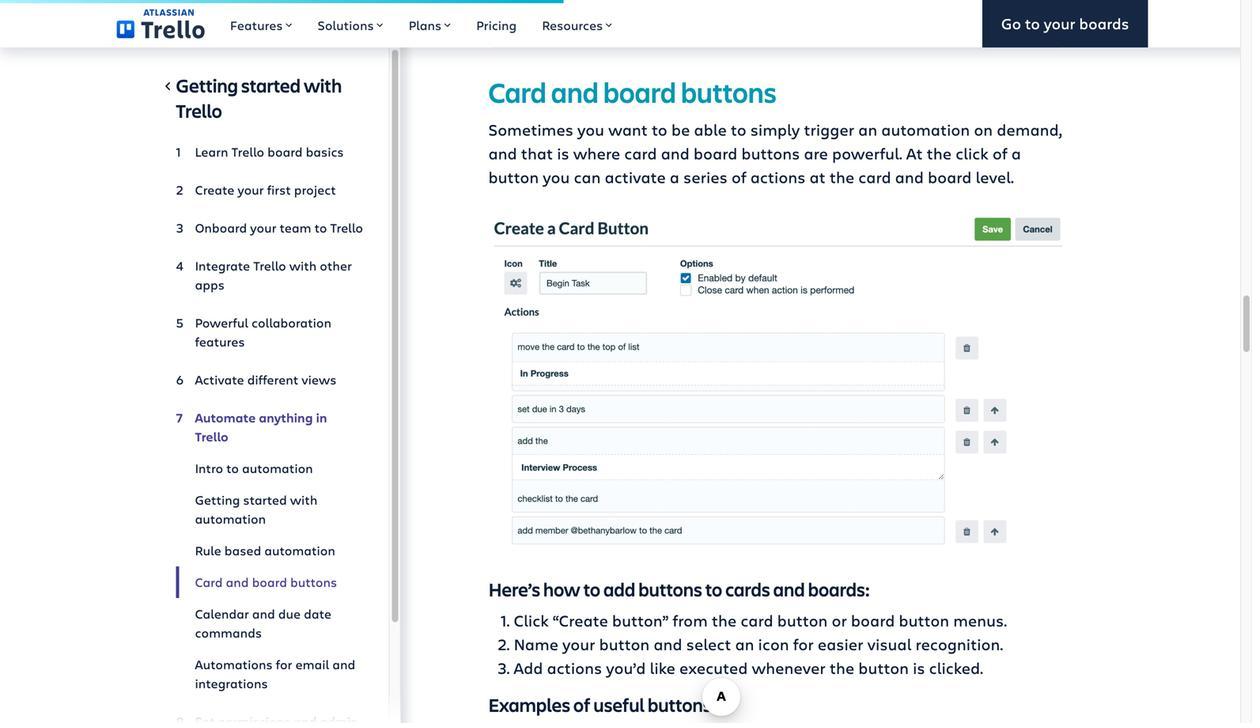 Task type: describe. For each thing, give the bounding box(es) containing it.
features button
[[217, 0, 305, 47]]

board down able
[[694, 142, 738, 164]]

2 vertical spatial of
[[573, 692, 590, 717]]

trello inside the onboard your team to trello 'link'
[[330, 219, 363, 236]]

activate
[[195, 371, 244, 388]]

button inside card and board buttons sometimes you want to be able to simply trigger an automation on demand, and that is where card and board buttons are powerful. at the click of a button you can activate a series of actions at the card and board level.
[[488, 166, 539, 188]]

from
[[673, 609, 708, 631]]

go to your boards
[[1001, 13, 1129, 34]]

onboard your team to trello link
[[176, 212, 364, 244]]

1 vertical spatial card
[[859, 166, 891, 188]]

whenever
[[752, 657, 826, 678]]

calendar and due date commands
[[195, 605, 331, 641]]

resources button
[[529, 0, 625, 47]]

automate anything in trello
[[195, 409, 327, 445]]

automate
[[195, 409, 256, 426]]

menus.
[[953, 609, 1007, 631]]

at
[[810, 166, 826, 188]]

resources
[[542, 17, 603, 34]]

solutions button
[[305, 0, 396, 47]]

the right at on the top of page
[[927, 142, 952, 164]]

integrate
[[195, 257, 250, 274]]

add
[[514, 657, 543, 678]]

automations for email and integrations link
[[176, 649, 364, 699]]

0 horizontal spatial card
[[624, 142, 657, 164]]

board down click
[[928, 166, 972, 188]]

create your first project link
[[176, 174, 364, 206]]

your inside here's how to add buttons to cards and boards: click "create button" from the card button or board button menus. name your button and select an icon for easier visual recognition. add actions you'd like executed whenever the button is clicked.
[[562, 633, 595, 654]]

atlassian trello image
[[117, 9, 205, 39]]

card and board buttons link
[[176, 566, 364, 598]]

collaboration
[[252, 314, 331, 331]]

learn trello board basics link
[[176, 136, 364, 168]]

rule based automation link
[[176, 535, 364, 566]]

on
[[974, 119, 993, 140]]

boards
[[1079, 13, 1129, 34]]

is inside here's how to add buttons to cards and boards: click "create button" from the card button or board button menus. name your button and select an icon for easier visual recognition. add actions you'd like executed whenever the button is clicked.
[[913, 657, 925, 678]]

buttons up able
[[681, 73, 777, 111]]

learn trello board basics
[[195, 143, 344, 160]]

automation down automate anything in trello link
[[242, 460, 313, 477]]

name
[[514, 633, 558, 654]]

activate different views link
[[176, 364, 364, 396]]

demand,
[[997, 119, 1062, 140]]

to inside 'link'
[[315, 219, 327, 236]]

1 vertical spatial of
[[732, 166, 747, 188]]

you'd
[[606, 657, 646, 678]]

recognition.
[[916, 633, 1003, 654]]

1 vertical spatial you
[[543, 166, 570, 188]]

select
[[686, 633, 731, 654]]

plans
[[409, 17, 442, 34]]

anything
[[259, 409, 313, 426]]

actions inside here's how to add buttons to cards and boards: click "create button" from the card button or board button menus. name your button and select an icon for easier visual recognition. add actions you'd like executed whenever the button is clicked.
[[547, 657, 602, 678]]

create
[[195, 181, 234, 198]]

button down visual
[[859, 657, 909, 678]]

card for card and board buttons sometimes you want to be able to simply trigger an automation on demand, and that is where card and board buttons are powerful. at the click of a button you can activate a series of actions at the card and board level.
[[488, 73, 547, 111]]

and inside calendar and due date commands
[[252, 605, 275, 622]]

board up want
[[603, 73, 676, 111]]

and down at on the top of page
[[895, 166, 924, 188]]

trello inside getting started with trello
[[176, 98, 222, 123]]

started for automation
[[243, 491, 287, 508]]

rule based automation
[[195, 542, 335, 559]]

icon
[[758, 633, 789, 654]]

apps
[[195, 276, 225, 293]]

basics
[[306, 143, 344, 160]]

getting started with trello
[[176, 73, 342, 123]]

be
[[671, 119, 690, 140]]

the up select
[[712, 609, 737, 631]]

project
[[294, 181, 336, 198]]

sometimes
[[488, 119, 573, 140]]

features
[[195, 333, 245, 350]]

0 vertical spatial you
[[577, 119, 604, 140]]

actions inside card and board buttons sometimes you want to be able to simply trigger an automation on demand, and that is where card and board buttons are powerful. at the click of a button you can activate a series of actions at the card and board level.
[[751, 166, 806, 188]]

card and board buttons
[[195, 574, 337, 591]]

and inside automations for email and integrations
[[332, 656, 355, 673]]

want
[[608, 119, 648, 140]]

at
[[906, 142, 923, 164]]

automation inside card and board buttons sometimes you want to be able to simply trigger an automation on demand, and that is where card and board buttons are powerful. at the click of a button you can activate a series of actions at the card and board level.
[[881, 119, 970, 140]]

and left "that"
[[488, 142, 517, 164]]

and up like
[[654, 633, 682, 654]]

useful
[[594, 692, 645, 717]]

card for card and board buttons
[[195, 574, 223, 591]]

with for getting started with automation
[[290, 491, 317, 508]]

other
[[320, 257, 352, 274]]

to right go
[[1025, 13, 1040, 34]]

integrations
[[195, 675, 268, 692]]

trello inside automate anything in trello
[[195, 428, 228, 445]]

solutions
[[318, 17, 374, 34]]

buttons:
[[648, 692, 716, 717]]

able
[[694, 119, 727, 140]]

or
[[832, 609, 847, 631]]

automation inside 'link'
[[264, 542, 335, 559]]

an image showing how to create a card button to trigger automation on a trello card image
[[488, 214, 1064, 551]]

integrate trello with other apps link
[[176, 250, 364, 301]]

here's
[[488, 577, 540, 601]]

boards:
[[808, 577, 870, 601]]

pricing link
[[464, 0, 529, 47]]

for inside automations for email and integrations
[[276, 656, 292, 673]]

an inside card and board buttons sometimes you want to be able to simply trigger an automation on demand, and that is where card and board buttons are powerful. at the click of a button you can activate a series of actions at the card and board level.
[[858, 119, 877, 140]]

with for getting started with trello
[[304, 73, 342, 98]]

go to your boards link
[[982, 0, 1148, 47]]

trello inside learn trello board basics link
[[231, 143, 264, 160]]

intro
[[195, 460, 223, 477]]

and up sometimes
[[551, 73, 599, 111]]

like
[[650, 657, 675, 678]]

team
[[280, 219, 311, 236]]

and right cards
[[773, 577, 805, 601]]

cards
[[726, 577, 770, 601]]

buttons inside here's how to add buttons to cards and boards: click "create button" from the card button or board button menus. name your button and select an icon for easier visual recognition. add actions you'd like executed whenever the button is clicked.
[[639, 577, 702, 601]]

features
[[230, 17, 283, 34]]

visual
[[867, 633, 912, 654]]

here's how to add buttons to cards and boards: click "create button" from the card button or board button menus. name your button and select an icon for easier visual recognition. add actions you'd like executed whenever the button is clicked.
[[488, 577, 1007, 678]]

your inside the onboard your team to trello 'link'
[[250, 219, 276, 236]]



Task type: locate. For each thing, give the bounding box(es) containing it.
and inside card and board buttons link
[[226, 574, 249, 591]]

trello right learn
[[231, 143, 264, 160]]

and
[[551, 73, 599, 111], [488, 142, 517, 164], [661, 142, 690, 164], [895, 166, 924, 188], [226, 574, 249, 591], [773, 577, 805, 601], [252, 605, 275, 622], [654, 633, 682, 654], [332, 656, 355, 673]]

a
[[1012, 142, 1021, 164], [670, 166, 680, 188]]

button"
[[612, 609, 669, 631]]

with inside integrate trello with other apps
[[289, 257, 317, 274]]

trello inside integrate trello with other apps
[[253, 257, 286, 274]]

1 horizontal spatial a
[[1012, 142, 1021, 164]]

buttons down the simply
[[742, 142, 800, 164]]

rule
[[195, 542, 221, 559]]

2 vertical spatial with
[[290, 491, 317, 508]]

1 vertical spatial card
[[195, 574, 223, 591]]

getting started with automation link
[[176, 484, 364, 535]]

board up first
[[267, 143, 303, 160]]

your inside go to your boards link
[[1044, 13, 1076, 34]]

your
[[1044, 13, 1076, 34], [238, 181, 264, 198], [250, 219, 276, 236], [562, 633, 595, 654]]

0 vertical spatial actions
[[751, 166, 806, 188]]

is inside card and board buttons sometimes you want to be able to simply trigger an automation on demand, and that is where card and board buttons are powerful. at the click of a button you can activate a series of actions at the card and board level.
[[557, 142, 569, 164]]

button up you'd
[[599, 633, 650, 654]]

of
[[993, 142, 1008, 164], [732, 166, 747, 188], [573, 692, 590, 717]]

0 horizontal spatial is
[[557, 142, 569, 164]]

getting down intro
[[195, 491, 240, 508]]

for
[[793, 633, 814, 654], [276, 656, 292, 673]]

card
[[488, 73, 547, 111], [195, 574, 223, 591]]

email
[[295, 656, 329, 673]]

the right at
[[830, 166, 855, 188]]

card inside card and board buttons sometimes you want to be able to simply trigger an automation on demand, and that is where card and board buttons are powerful. at the click of a button you can activate a series of actions at the card and board level.
[[488, 73, 547, 111]]

2 horizontal spatial card
[[859, 166, 891, 188]]

to right team
[[315, 219, 327, 236]]

level.
[[976, 166, 1014, 188]]

add
[[604, 577, 635, 601]]

0 vertical spatial started
[[241, 73, 301, 98]]

an inside here's how to add buttons to cards and boards: click "create button" from the card button or board button menus. name your button and select an icon for easier visual recognition. add actions you'd like executed whenever the button is clicked.
[[735, 633, 754, 654]]

that
[[521, 142, 553, 164]]

and left the due on the bottom of page
[[252, 605, 275, 622]]

your left team
[[250, 219, 276, 236]]

an up powerful.
[[858, 119, 877, 140]]

to right intro
[[226, 460, 239, 477]]

2 horizontal spatial of
[[993, 142, 1008, 164]]

you down "that"
[[543, 166, 570, 188]]

1 vertical spatial for
[[276, 656, 292, 673]]

1 horizontal spatial an
[[858, 119, 877, 140]]

automation
[[881, 119, 970, 140], [242, 460, 313, 477], [195, 510, 266, 527], [264, 542, 335, 559]]

trello up learn
[[176, 98, 222, 123]]

for inside here's how to add buttons to cards and boards: click "create button" from the card button or board button menus. name your button and select an icon for easier visual recognition. add actions you'd like executed whenever the button is clicked.
[[793, 633, 814, 654]]

with for integrate trello with other apps
[[289, 257, 317, 274]]

card down rule
[[195, 574, 223, 591]]

with down solutions
[[304, 73, 342, 98]]

and right 'email'
[[332, 656, 355, 673]]

0 horizontal spatial card
[[195, 574, 223, 591]]

2 vertical spatial card
[[741, 609, 773, 631]]

automation inside getting started with automation
[[195, 510, 266, 527]]

getting for trello
[[176, 73, 238, 98]]

and down based
[[226, 574, 249, 591]]

onboard
[[195, 219, 247, 236]]

your left first
[[238, 181, 264, 198]]

1 vertical spatial actions
[[547, 657, 602, 678]]

buttons up the from
[[639, 577, 702, 601]]

clicked.
[[929, 657, 983, 678]]

actions down name
[[547, 657, 602, 678]]

button up visual
[[899, 609, 949, 631]]

started inside getting started with automation
[[243, 491, 287, 508]]

1 horizontal spatial actions
[[751, 166, 806, 188]]

getting
[[176, 73, 238, 98], [195, 491, 240, 508]]

to left "be"
[[652, 119, 668, 140]]

automation up based
[[195, 510, 266, 527]]

your inside create your first project link
[[238, 181, 264, 198]]

powerful collaboration features link
[[176, 307, 364, 358]]

due
[[278, 605, 301, 622]]

series
[[684, 166, 728, 188]]

button down "that"
[[488, 166, 539, 188]]

0 vertical spatial with
[[304, 73, 342, 98]]

you
[[577, 119, 604, 140], [543, 166, 570, 188]]

automation up at on the top of page
[[881, 119, 970, 140]]

1 horizontal spatial you
[[577, 119, 604, 140]]

in
[[316, 409, 327, 426]]

different
[[247, 371, 298, 388]]

based
[[224, 542, 261, 559]]

and down "be"
[[661, 142, 690, 164]]

where
[[573, 142, 620, 164]]

started down intro to automation link
[[243, 491, 287, 508]]

automate anything in trello link
[[176, 402, 364, 453]]

card and board buttons sometimes you want to be able to simply trigger an automation on demand, and that is where card and board buttons are powerful. at the click of a button you can activate a series of actions at the card and board level.
[[488, 73, 1062, 188]]

0 vertical spatial card
[[488, 73, 547, 111]]

go
[[1001, 13, 1021, 34]]

easier
[[818, 633, 864, 654]]

with inside getting started with trello
[[304, 73, 342, 98]]

0 vertical spatial a
[[1012, 142, 1021, 164]]

getting started with trello link
[[176, 73, 364, 130]]

0 horizontal spatial for
[[276, 656, 292, 673]]

1 vertical spatial an
[[735, 633, 754, 654]]

actions left at
[[751, 166, 806, 188]]

1 horizontal spatial is
[[913, 657, 925, 678]]

1 vertical spatial a
[[670, 166, 680, 188]]

0 horizontal spatial an
[[735, 633, 754, 654]]

buttons up date
[[290, 574, 337, 591]]

getting inside getting started with trello
[[176, 73, 238, 98]]

plans button
[[396, 0, 464, 47]]

trigger
[[804, 119, 854, 140]]

automations
[[195, 656, 273, 673]]

card up icon
[[741, 609, 773, 631]]

trello down automate
[[195, 428, 228, 445]]

to left cards
[[705, 577, 722, 601]]

a down demand, at the right of the page
[[1012, 142, 1021, 164]]

started inside getting started with trello
[[241, 73, 301, 98]]

create your first project
[[195, 181, 336, 198]]

integrate trello with other apps
[[195, 257, 352, 293]]

automation up card and board buttons link
[[264, 542, 335, 559]]

learn
[[195, 143, 228, 160]]

a left series
[[670, 166, 680, 188]]

1 vertical spatial is
[[913, 657, 925, 678]]

1 vertical spatial with
[[289, 257, 317, 274]]

1 horizontal spatial for
[[793, 633, 814, 654]]

views
[[302, 371, 337, 388]]

an left icon
[[735, 633, 754, 654]]

activate different views
[[195, 371, 337, 388]]

of left useful
[[573, 692, 590, 717]]

1 vertical spatial started
[[243, 491, 287, 508]]

is right "that"
[[557, 142, 569, 164]]

the down easier
[[830, 657, 855, 678]]

button
[[488, 166, 539, 188], [777, 609, 828, 631], [899, 609, 949, 631], [599, 633, 650, 654], [859, 657, 909, 678]]

commands
[[195, 624, 262, 641]]

for up whenever
[[793, 633, 814, 654]]

card down powerful.
[[859, 166, 891, 188]]

card up activate
[[624, 142, 657, 164]]

calendar
[[195, 605, 249, 622]]

getting inside getting started with automation
[[195, 491, 240, 508]]

trello up other
[[330, 219, 363, 236]]

0 horizontal spatial actions
[[547, 657, 602, 678]]

your left boards
[[1044, 13, 1076, 34]]

started for trello
[[241, 73, 301, 98]]

getting up learn
[[176, 73, 238, 98]]

are
[[804, 142, 828, 164]]

button left or
[[777, 609, 828, 631]]

0 horizontal spatial a
[[670, 166, 680, 188]]

0 vertical spatial of
[[993, 142, 1008, 164]]

click
[[514, 609, 549, 631]]

0 horizontal spatial of
[[573, 692, 590, 717]]

the
[[927, 142, 952, 164], [830, 166, 855, 188], [712, 609, 737, 631], [830, 657, 855, 678]]

can
[[574, 166, 601, 188]]

with
[[304, 73, 342, 98], [289, 257, 317, 274], [290, 491, 317, 508]]

to left add
[[583, 577, 600, 601]]

intro to automation
[[195, 460, 313, 477]]

is left clicked.
[[913, 657, 925, 678]]

0 horizontal spatial you
[[543, 166, 570, 188]]

0 vertical spatial for
[[793, 633, 814, 654]]

1 horizontal spatial of
[[732, 166, 747, 188]]

card
[[624, 142, 657, 164], [859, 166, 891, 188], [741, 609, 773, 631]]

simply
[[751, 119, 800, 140]]

how
[[543, 577, 580, 601]]

board
[[603, 73, 676, 111], [694, 142, 738, 164], [267, 143, 303, 160], [928, 166, 972, 188], [252, 574, 287, 591], [851, 609, 895, 631]]

is
[[557, 142, 569, 164], [913, 657, 925, 678]]

board up visual
[[851, 609, 895, 631]]

trello down the onboard your team to trello 'link'
[[253, 257, 286, 274]]

powerful
[[195, 314, 248, 331]]

board down rule based automation 'link'
[[252, 574, 287, 591]]

started down 'features'
[[241, 73, 301, 98]]

1 horizontal spatial card
[[741, 609, 773, 631]]

your down ""create"
[[562, 633, 595, 654]]

for left 'email'
[[276, 656, 292, 673]]

0 vertical spatial card
[[624, 142, 657, 164]]

0 vertical spatial is
[[557, 142, 569, 164]]

with left other
[[289, 257, 317, 274]]

getting for automation
[[195, 491, 240, 508]]

examples
[[488, 692, 570, 717]]

with inside getting started with automation
[[290, 491, 317, 508]]

with down intro to automation link
[[290, 491, 317, 508]]

1 vertical spatial getting
[[195, 491, 240, 508]]

of up level.
[[993, 142, 1008, 164]]

you up where
[[577, 119, 604, 140]]

to right able
[[731, 119, 747, 140]]

executed
[[679, 657, 748, 678]]

board inside here's how to add buttons to cards and boards: click "create button" from the card button or board button menus. name your button and select an icon for easier visual recognition. add actions you'd like executed whenever the button is clicked.
[[851, 609, 895, 631]]

0 vertical spatial getting
[[176, 73, 238, 98]]

card inside here's how to add buttons to cards and boards: click "create button" from the card button or board button menus. name your button and select an icon for easier visual recognition. add actions you'd like executed whenever the button is clicked.
[[741, 609, 773, 631]]

date
[[304, 605, 331, 622]]

card up sometimes
[[488, 73, 547, 111]]

getting started with automation
[[195, 491, 317, 527]]

page progress progress bar
[[0, 0, 564, 3]]

of right series
[[732, 166, 747, 188]]

"create
[[553, 609, 608, 631]]

1 horizontal spatial card
[[488, 73, 547, 111]]

actions
[[751, 166, 806, 188], [547, 657, 602, 678]]

onboard your team to trello
[[195, 219, 363, 236]]

powerful.
[[832, 142, 902, 164]]

0 vertical spatial an
[[858, 119, 877, 140]]



Task type: vqa. For each thing, say whether or not it's contained in the screenshot.
right Daily
no



